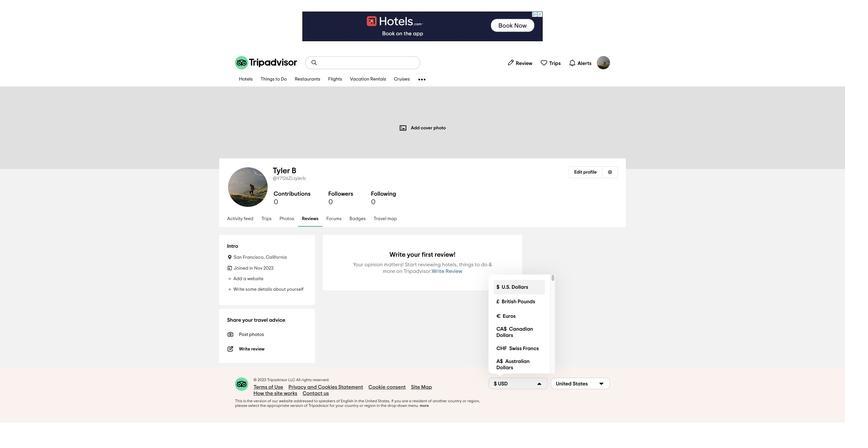 Task type: locate. For each thing, give the bounding box(es) containing it.
0 horizontal spatial add
[[234, 277, 242, 281]]

san francisco, california
[[234, 255, 287, 260]]

works
[[284, 391, 298, 396]]

add left cover
[[411, 126, 420, 130]]

in inside . if you are a resident of another country or region, please select the appropriate version of tripadvisor for your country or region in the drop-down menu.
[[377, 404, 380, 408]]

privacy
[[289, 385, 306, 390]]

1 vertical spatial trips
[[262, 217, 272, 221]]

. if you are a resident of another country or region, please select the appropriate version of tripadvisor for your country or region in the drop-down menu.
[[235, 399, 480, 408]]

or left region,
[[463, 399, 467, 403]]

site map how the site works
[[254, 385, 432, 396]]

0 down 'contributions'
[[274, 199, 278, 206]]

0 vertical spatial united
[[556, 381, 572, 387]]

cruises link
[[390, 73, 414, 87]]

search image
[[311, 59, 318, 66]]

version down the addressed
[[290, 404, 303, 408]]

2 horizontal spatial 0
[[371, 199, 376, 206]]

country right "another"
[[448, 399, 462, 403]]

united states button
[[551, 378, 611, 390]]

1 horizontal spatial trips
[[550, 61, 561, 66]]

1 vertical spatial in
[[355, 399, 358, 403]]

0 vertical spatial in
[[250, 266, 253, 271]]

0 horizontal spatial to
[[276, 77, 280, 82]]

or
[[463, 399, 467, 403], [360, 404, 364, 408]]

1 0 from the left
[[274, 199, 278, 206]]

tripadvisor up use
[[267, 378, 288, 382]]

1 vertical spatial version
[[290, 404, 303, 408]]

2 horizontal spatial to
[[475, 262, 480, 268]]

in right english
[[355, 399, 358, 403]]

version down how
[[254, 399, 267, 403]]

trips right feed
[[262, 217, 272, 221]]

write left some at the left of the page
[[234, 287, 245, 292]]

1 vertical spatial dollars
[[497, 333, 514, 338]]

2 vertical spatial dollars
[[497, 365, 514, 371]]

0 vertical spatial dollars
[[512, 285, 529, 290]]

add a website
[[234, 277, 264, 281]]

0 vertical spatial to
[[276, 77, 280, 82]]

2023 right ©
[[258, 378, 266, 382]]

contributions
[[274, 191, 311, 197]]

another
[[433, 399, 447, 403]]

to
[[276, 77, 280, 82], [475, 262, 480, 268], [314, 399, 318, 403]]

0 vertical spatial your
[[407, 252, 421, 258]]

0 horizontal spatial trips
[[262, 217, 272, 221]]

more down matters!
[[383, 269, 395, 274]]

0 inside followers 0
[[329, 199, 333, 206]]

trips
[[550, 61, 561, 66], [262, 217, 272, 221]]

0 vertical spatial trips
[[550, 61, 561, 66]]

map
[[388, 217, 397, 221]]

dollars down the "a$  australian"
[[497, 365, 514, 371]]

states inside "popup button"
[[573, 381, 588, 387]]

0 horizontal spatial country
[[345, 404, 359, 408]]

the up region
[[359, 399, 365, 403]]

vacation rentals link
[[346, 73, 390, 87]]

dollars inside a$  australian dollars
[[497, 365, 514, 371]]

0 vertical spatial add
[[411, 126, 420, 130]]

write for write your first review!
[[390, 252, 406, 258]]

tripadvisor down this is the version of our website addressed to speakers of english in the united states
[[309, 404, 329, 408]]

write down reviewing
[[432, 269, 445, 274]]

0 down following
[[371, 199, 376, 206]]

to inside your opinion matters! start reviewing hotels, things to do & more on tripadvisor.
[[475, 262, 480, 268]]

share
[[227, 318, 241, 323]]

write inside button
[[432, 269, 445, 274]]

site map link
[[411, 385, 432, 391]]

cookies
[[318, 385, 338, 390]]

0 for followers 0
[[329, 199, 333, 206]]

1 horizontal spatial 0
[[329, 199, 333, 206]]

1 vertical spatial add
[[234, 277, 242, 281]]

0 horizontal spatial 0
[[274, 199, 278, 206]]

0 horizontal spatial states
[[378, 399, 390, 403]]

write up matters!
[[390, 252, 406, 258]]

more
[[383, 269, 395, 274], [420, 404, 429, 408]]

review
[[516, 61, 533, 66], [446, 269, 463, 274]]

0 horizontal spatial version
[[254, 399, 267, 403]]

0 vertical spatial website
[[247, 277, 264, 281]]

1 vertical spatial to
[[475, 262, 480, 268]]

this
[[235, 399, 243, 403]]

cruises
[[394, 77, 410, 82]]

list box
[[489, 275, 556, 374]]

dollars inside ca$  canadian dollars
[[497, 333, 514, 338]]

2 vertical spatial your
[[336, 404, 344, 408]]

1 horizontal spatial tripadvisor
[[309, 404, 329, 408]]

0 vertical spatial more
[[383, 269, 395, 274]]

add down joined
[[234, 277, 242, 281]]

0 vertical spatial tripadvisor
[[267, 378, 288, 382]]

edit
[[575, 170, 583, 175]]

1 vertical spatial 2023
[[258, 378, 266, 382]]

1 vertical spatial a
[[409, 399, 412, 403]]

trips link for photos link on the left of page
[[258, 212, 276, 227]]

£  british
[[497, 299, 517, 304]]

0 horizontal spatial united
[[365, 399, 377, 403]]

1 horizontal spatial united
[[556, 381, 572, 387]]

forums link
[[323, 212, 346, 227]]

1 horizontal spatial country
[[448, 399, 462, 403]]

0 vertical spatial 2023
[[264, 266, 274, 271]]

dollars for a$  australian dollars
[[497, 365, 514, 371]]

1 vertical spatial your
[[242, 318, 253, 323]]

the right select
[[260, 404, 266, 408]]

write left review
[[239, 347, 250, 352]]

united inside "popup button"
[[556, 381, 572, 387]]

0 horizontal spatial or
[[360, 404, 364, 408]]

are
[[402, 399, 408, 403]]

1 vertical spatial review
[[446, 269, 463, 274]]

or left region
[[360, 404, 364, 408]]

english
[[341, 399, 354, 403]]

1 horizontal spatial your
[[336, 404, 344, 408]]

chf  swiss
[[497, 346, 522, 351]]

website down joined in nov 2023
[[247, 277, 264, 281]]

review link
[[505, 56, 535, 69]]

© 2023 tripadvisor llc all rights reserved.
[[254, 378, 330, 382]]

0 vertical spatial trips link
[[538, 56, 564, 69]]

reserved.
[[313, 378, 330, 382]]

post photos button
[[227, 330, 307, 338]]

0 horizontal spatial website
[[247, 277, 264, 281]]

0 horizontal spatial a
[[243, 277, 246, 281]]

dollars down ca$  canadian
[[497, 333, 514, 338]]

1 horizontal spatial states
[[573, 381, 588, 387]]

you
[[395, 399, 401, 403]]

1 horizontal spatial more
[[420, 404, 429, 408]]

yourself
[[287, 287, 304, 292]]

of up the how the site works link
[[269, 385, 274, 390]]

.
[[390, 399, 391, 403]]

for
[[330, 404, 335, 408]]

alerts
[[578, 61, 592, 66]]

0 horizontal spatial tripadvisor
[[267, 378, 288, 382]]

version
[[254, 399, 267, 403], [290, 404, 303, 408]]

write some details about yourself
[[234, 287, 304, 292]]

website
[[247, 277, 264, 281], [279, 399, 293, 403]]

your
[[407, 252, 421, 258], [242, 318, 253, 323], [336, 404, 344, 408]]

your for write
[[407, 252, 421, 258]]

1 horizontal spatial trips link
[[538, 56, 564, 69]]

in right region
[[377, 404, 380, 408]]

things
[[459, 262, 474, 268]]

trips left the alerts link
[[550, 61, 561, 66]]

cookie consent
[[369, 385, 406, 390]]

in
[[250, 266, 253, 271], [355, 399, 358, 403], [377, 404, 380, 408]]

£  british pounds
[[497, 299, 536, 304]]

2 horizontal spatial your
[[407, 252, 421, 258]]

how the site works link
[[254, 391, 298, 397]]

post photos
[[239, 333, 264, 337]]

1 vertical spatial website
[[279, 399, 293, 403]]

tyler b y7126zltylerb
[[273, 167, 306, 181]]

more down resident
[[420, 404, 429, 408]]

2 vertical spatial in
[[377, 404, 380, 408]]

0 vertical spatial states
[[573, 381, 588, 387]]

1 vertical spatial country
[[345, 404, 359, 408]]

1 horizontal spatial version
[[290, 404, 303, 408]]

1 horizontal spatial website
[[279, 399, 293, 403]]

1 horizontal spatial add
[[411, 126, 420, 130]]

1 vertical spatial tripadvisor
[[309, 404, 329, 408]]

dollars
[[512, 285, 529, 290], [497, 333, 514, 338], [497, 365, 514, 371]]

vacation rentals
[[350, 77, 386, 82]]

write review link
[[227, 345, 307, 353]]

1 vertical spatial trips link
[[258, 212, 276, 227]]

your left travel
[[242, 318, 253, 323]]

dollars up £  british pounds
[[512, 285, 529, 290]]

1 vertical spatial more
[[420, 404, 429, 408]]

2 vertical spatial to
[[314, 399, 318, 403]]

down
[[398, 404, 408, 408]]

how
[[254, 391, 264, 396]]

0 horizontal spatial review
[[446, 269, 463, 274]]

edit profile link
[[569, 167, 603, 178]]

country down english
[[345, 404, 359, 408]]

2023 right nov
[[264, 266, 274, 271]]

things
[[261, 77, 275, 82]]

2 0 from the left
[[329, 199, 333, 206]]

2 horizontal spatial in
[[377, 404, 380, 408]]

usd
[[498, 381, 508, 387]]

0 horizontal spatial trips link
[[258, 212, 276, 227]]

a right are
[[409, 399, 412, 403]]

tripadvisor inside . if you are a resident of another country or region, please select the appropriate version of tripadvisor for your country or region in the drop-down menu.
[[309, 404, 329, 408]]

0 down followers
[[329, 199, 333, 206]]

a down joined
[[243, 277, 246, 281]]

if
[[392, 399, 394, 403]]

dollars for $  u.s. dollars
[[512, 285, 529, 290]]

0 inside contributions 0
[[274, 199, 278, 206]]

in left nov
[[250, 266, 253, 271]]

3 0 from the left
[[371, 199, 376, 206]]

write
[[390, 252, 406, 258], [432, 269, 445, 274], [234, 287, 245, 292], [239, 347, 250, 352]]

nov
[[254, 266, 263, 271]]

1 horizontal spatial to
[[314, 399, 318, 403]]

0 inside following 0
[[371, 199, 376, 206]]

badges
[[350, 217, 366, 221]]

your
[[353, 262, 364, 268]]

opinion
[[365, 262, 383, 268]]

1 horizontal spatial or
[[463, 399, 467, 403]]

your up start
[[407, 252, 421, 258]]

0 horizontal spatial in
[[250, 266, 253, 271]]

activity feed
[[227, 217, 254, 221]]

share your travel advice
[[227, 318, 286, 323]]

0 vertical spatial or
[[463, 399, 467, 403]]

feed
[[244, 217, 254, 221]]

the left drop-
[[381, 404, 387, 408]]

1 horizontal spatial review
[[516, 61, 533, 66]]

website down works
[[279, 399, 293, 403]]

add
[[411, 126, 420, 130], [234, 277, 242, 281]]

more button
[[420, 404, 429, 408]]

map
[[422, 385, 432, 390]]

site
[[411, 385, 420, 390]]

trips link left the alerts link
[[538, 56, 564, 69]]

united
[[556, 381, 572, 387], [365, 399, 377, 403]]

1 horizontal spatial a
[[409, 399, 412, 403]]

chf  swiss francs
[[497, 346, 539, 351]]

trips link right feed
[[258, 212, 276, 227]]

edit profile button
[[569, 167, 603, 178]]

the down terms of use link
[[265, 391, 273, 396]]

0 horizontal spatial your
[[242, 318, 253, 323]]

menu.
[[408, 404, 419, 408]]

your right for
[[336, 404, 344, 408]]

tripadvisor
[[267, 378, 288, 382], [309, 404, 329, 408]]

1 horizontal spatial in
[[355, 399, 358, 403]]

None search field
[[306, 57, 420, 69]]

of
[[269, 385, 274, 390], [268, 399, 271, 403], [336, 399, 340, 403], [428, 399, 432, 403], [304, 404, 308, 408]]

write for write review
[[239, 347, 250, 352]]

0 horizontal spatial more
[[383, 269, 395, 274]]

privacy and cookies statement link
[[289, 385, 363, 391]]

tripadvisor.
[[404, 269, 432, 274]]



Task type: describe. For each thing, give the bounding box(es) containing it.
write for write review
[[432, 269, 445, 274]]

matters!
[[384, 262, 404, 268]]

add for add cover photo
[[411, 126, 420, 130]]

hotels link
[[235, 73, 257, 87]]

our
[[272, 399, 278, 403]]

©
[[254, 378, 257, 382]]

your opinion matters! start reviewing hotels, things to do & more on tripadvisor.
[[353, 262, 493, 274]]

travel map
[[374, 217, 397, 221]]

details
[[258, 287, 272, 292]]

advertisement region
[[303, 12, 543, 41]]

followers
[[329, 191, 353, 197]]

write for write some details about yourself
[[234, 287, 245, 292]]

region,
[[468, 399, 480, 403]]

profile picture image
[[597, 56, 611, 69]]

cookie consent button
[[369, 385, 406, 391]]

write review
[[239, 347, 265, 352]]

more inside your opinion matters! start reviewing hotels, things to do & more on tripadvisor.
[[383, 269, 395, 274]]

start
[[405, 262, 417, 268]]

of up more button
[[428, 399, 432, 403]]

do
[[481, 262, 488, 268]]

intro
[[227, 244, 238, 249]]

the right 'is' on the left of page
[[247, 399, 253, 403]]

the inside site map how the site works
[[265, 391, 273, 396]]

tyler
[[273, 167, 290, 175]]

advice
[[269, 318, 286, 323]]

all
[[296, 378, 301, 382]]

ca$  canadian
[[497, 327, 534, 332]]

version inside . if you are a resident of another country or region, please select the appropriate version of tripadvisor for your country or region in the drop-down menu.
[[290, 404, 303, 408]]

review inside button
[[446, 269, 463, 274]]

hotels
[[239, 77, 253, 82]]

joined
[[234, 266, 249, 271]]

of left english
[[336, 399, 340, 403]]

cover
[[421, 126, 433, 130]]

$ usd
[[494, 381, 508, 387]]

$  u.s. dollars
[[497, 285, 529, 290]]

contributions 0
[[274, 191, 311, 206]]

reviewing
[[418, 262, 441, 268]]

of left the our at the left bottom
[[268, 399, 271, 403]]

flights link
[[324, 73, 346, 87]]

travel
[[254, 318, 268, 323]]

some
[[246, 287, 257, 292]]

contact us
[[303, 391, 329, 396]]

tripadvisor image
[[235, 56, 297, 69]]

y7126zltylerb
[[277, 176, 306, 181]]

0 for contributions 0
[[274, 199, 278, 206]]

california
[[266, 255, 287, 260]]

write review button
[[432, 268, 463, 275]]

profile
[[584, 170, 597, 175]]

0 vertical spatial version
[[254, 399, 267, 403]]

things to do link
[[257, 73, 291, 87]]

united states
[[556, 381, 588, 387]]

0 for following 0
[[371, 199, 376, 206]]

b
[[292, 167, 297, 175]]

edit profile
[[575, 170, 597, 175]]

do
[[281, 77, 287, 82]]

your for share
[[242, 318, 253, 323]]

terms
[[254, 385, 268, 390]]

things to do
[[261, 77, 287, 82]]

add for add a website
[[234, 277, 242, 281]]

$ usd button
[[489, 378, 548, 390]]

$  u.s.
[[497, 285, 511, 290]]

terms of use
[[254, 385, 283, 390]]

about
[[273, 287, 286, 292]]

select
[[248, 404, 259, 408]]

travel
[[374, 217, 387, 221]]

this is the version of our website addressed to speakers of english in the united states
[[235, 399, 390, 403]]

forums
[[327, 217, 342, 221]]

followers 0
[[329, 191, 353, 206]]

francs
[[523, 346, 539, 351]]

1 vertical spatial or
[[360, 404, 364, 408]]

restaurants link
[[291, 73, 324, 87]]

use
[[275, 385, 283, 390]]

terms of use link
[[254, 385, 283, 391]]

flights
[[328, 77, 342, 82]]

0 vertical spatial country
[[448, 399, 462, 403]]

reviews
[[302, 217, 319, 221]]

of inside terms of use link
[[269, 385, 274, 390]]

add a website link
[[227, 277, 264, 281]]

san
[[234, 255, 242, 260]]

list box containing $  u.s. dollars
[[489, 275, 556, 374]]

francisco,
[[243, 255, 265, 260]]

privacy and cookies statement
[[289, 385, 363, 390]]

write your first review!
[[390, 252, 456, 258]]

a$  australian
[[497, 359, 530, 364]]

review!
[[435, 252, 456, 258]]

your inside . if you are a resident of another country or region, please select the appropriate version of tripadvisor for your country or region in the drop-down menu.
[[336, 404, 344, 408]]

statement
[[339, 385, 363, 390]]

of down the addressed
[[304, 404, 308, 408]]

and
[[308, 385, 317, 390]]

review
[[251, 347, 265, 352]]

write some details about yourself link
[[227, 287, 304, 292]]

0 vertical spatial review
[[516, 61, 533, 66]]

1 vertical spatial united
[[365, 399, 377, 403]]

a inside . if you are a resident of another country or region, please select the appropriate version of tripadvisor for your country or region in the drop-down menu.
[[409, 399, 412, 403]]

please
[[235, 404, 248, 408]]

is
[[243, 399, 246, 403]]

contact us link
[[303, 391, 329, 397]]

dollars for ca$  canadian dollars
[[497, 333, 514, 338]]

following 0
[[371, 191, 396, 206]]

on
[[397, 269, 403, 274]]

a$  australian dollars
[[497, 359, 530, 371]]

following
[[371, 191, 396, 197]]

photos
[[249, 333, 264, 337]]

1 vertical spatial states
[[378, 399, 390, 403]]

first
[[422, 252, 434, 258]]

0 vertical spatial a
[[243, 277, 246, 281]]

contact
[[303, 391, 323, 396]]

trips link for the alerts link
[[538, 56, 564, 69]]

photos
[[280, 217, 294, 221]]

activity feed link
[[223, 212, 258, 227]]

joined in nov 2023
[[234, 266, 274, 271]]



Task type: vqa. For each thing, say whether or not it's contained in the screenshot.
9:25 PM - 5:38 AM + 1 corresponding to $335
no



